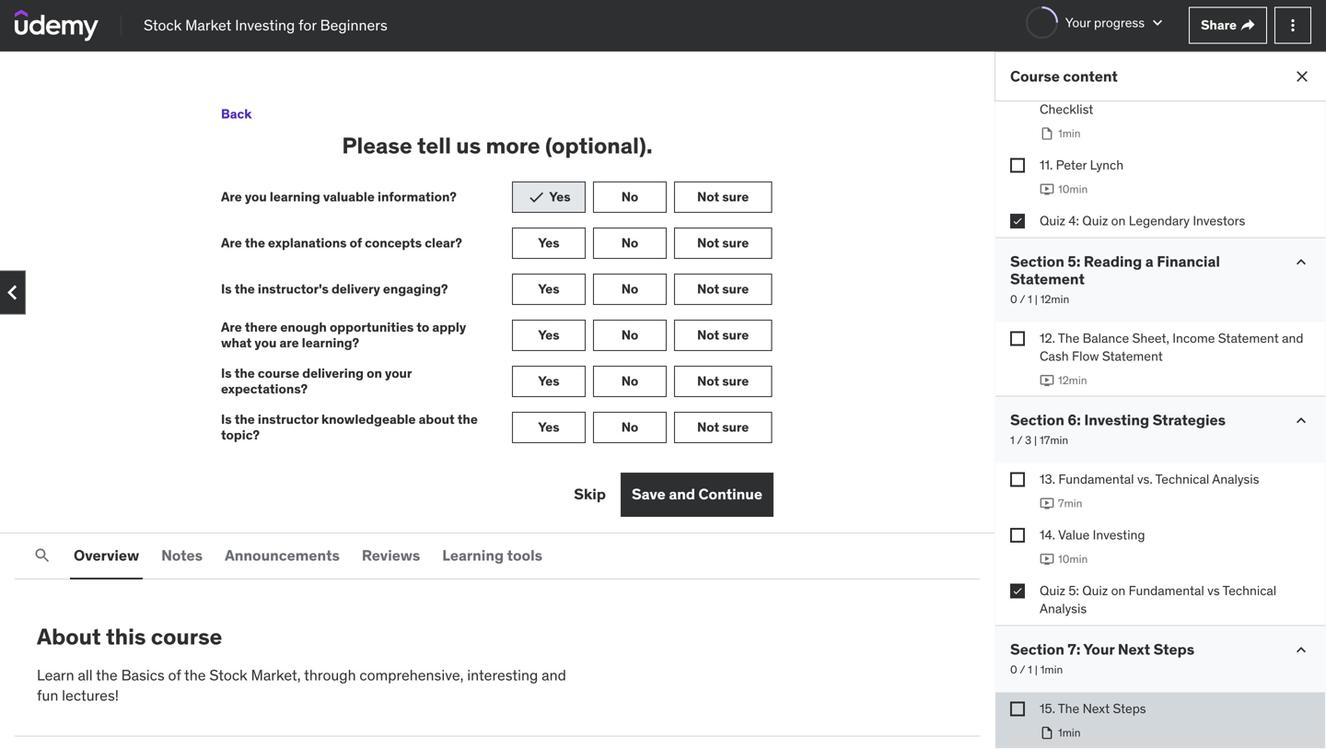 Task type: describe. For each thing, give the bounding box(es) containing it.
learning?
[[302, 334, 359, 351]]

reading
[[1084, 252, 1143, 271]]

expectations?
[[221, 380, 308, 397]]

the for 15.
[[1058, 700, 1080, 717]]

quiz 5: quiz on fundamental vs technical analysis
[[1040, 582, 1277, 617]]

through
[[304, 665, 356, 684]]

knowledgeable
[[321, 411, 416, 427]]

reviews button
[[358, 533, 424, 578]]

(optional).
[[545, 132, 653, 159]]

10. philip fisher's 15-point investment checklist
[[1040, 83, 1258, 117]]

analysis inside quiz 5: quiz on fundamental vs technical analysis
[[1040, 600, 1087, 617]]

reviews
[[362, 546, 420, 565]]

engaging?
[[383, 280, 448, 297]]

is the instructor's delivery engaging?
[[221, 280, 448, 297]]

comprehensive,
[[360, 665, 464, 684]]

clear?
[[425, 234, 462, 251]]

explanations
[[268, 234, 347, 251]]

apply
[[432, 319, 466, 335]]

is for is the instructor knowledgeable about the topic?
[[221, 411, 232, 427]]

small image for section 7: your next steps
[[1293, 641, 1311, 659]]

sure for clear?
[[722, 234, 749, 251]]

course content
[[1011, 67, 1118, 86]]

yes for is the course delivering on your expectations?
[[538, 373, 560, 389]]

your inside section 7: your next steps 0 / 1 | 1min
[[1084, 640, 1115, 659]]

sure for your
[[722, 373, 749, 389]]

13. fundamental vs. technical analysis
[[1040, 471, 1260, 487]]

learn all the basics of the stock market, through comprehensive, interesting and fun lectures!
[[37, 665, 566, 705]]

section 7: your next steps button
[[1011, 640, 1195, 659]]

checklist
[[1040, 101, 1094, 117]]

play peter lynch image
[[1040, 182, 1055, 197]]

15. the next steps
[[1040, 700, 1147, 717]]

are there enough opportunities to apply what you are learning?
[[221, 319, 466, 351]]

save and continue button
[[621, 472, 774, 517]]

the for 12.
[[1058, 330, 1080, 346]]

the down expectations?
[[235, 411, 255, 427]]

stock inside "learn all the basics of the stock market, through comprehensive, interesting and fun lectures!"
[[210, 665, 248, 684]]

notes button
[[158, 533, 206, 578]]

back button
[[221, 96, 252, 133]]

1 horizontal spatial analysis
[[1213, 471, 1260, 487]]

are
[[280, 334, 299, 351]]

11. peter lynch
[[1040, 156, 1124, 173]]

us
[[456, 132, 481, 159]]

section 6: investing strategies button
[[1011, 410, 1226, 429]]

announcements button
[[221, 533, 344, 578]]

3
[[1025, 433, 1032, 447]]

share button
[[1189, 7, 1268, 44]]

| inside section 5: reading a financial statement 0 / 1 | 12min
[[1035, 292, 1038, 307]]

market,
[[251, 665, 301, 684]]

7:
[[1068, 640, 1081, 659]]

point
[[1161, 83, 1191, 99]]

there
[[245, 319, 278, 335]]

investing for strategies
[[1085, 410, 1150, 429]]

please tell us more (optional).
[[342, 132, 653, 159]]

learning tools button
[[439, 533, 546, 578]]

about
[[37, 623, 101, 650]]

interesting
[[467, 665, 538, 684]]

6:
[[1068, 410, 1081, 429]]

no for clear?
[[622, 234, 639, 251]]

valuable
[[323, 188, 375, 205]]

on for 11. peter lynch
[[1112, 212, 1126, 229]]

13.
[[1040, 471, 1056, 487]]

fun
[[37, 686, 58, 705]]

quiz left 4:
[[1040, 212, 1066, 229]]

14. value investing
[[1040, 526, 1146, 543]]

12min inside section 5: reading a financial statement 0 / 1 | 12min
[[1041, 292, 1070, 307]]

course
[[1011, 67, 1060, 86]]

is for is the instructor's delivery engaging?
[[221, 280, 232, 297]]

your progress button
[[1026, 6, 1167, 39]]

stock market investing for beginners link
[[144, 15, 388, 36]]

sidebar element
[[995, 0, 1327, 749]]

announcements
[[225, 546, 340, 565]]

overview
[[74, 546, 139, 565]]

next inside section 7: your next steps 0 / 1 | 1min
[[1118, 640, 1151, 659]]

not for apply
[[697, 327, 720, 343]]

fundamental inside quiz 5: quiz on fundamental vs technical analysis
[[1129, 582, 1205, 599]]

basics
[[121, 665, 165, 684]]

12. the balance sheet, income statement and cash flow statement
[[1040, 330, 1304, 364]]

xsmall image inside share "button"
[[1241, 18, 1256, 33]]

small image inside are you learning valuable information? 'group'
[[527, 188, 546, 206]]

yes for is the instructor knowledgeable about the topic?
[[538, 419, 560, 435]]

sure inside are you learning valuable information? 'group'
[[722, 188, 749, 205]]

is the course delivering on your expectations?
[[221, 365, 412, 397]]

not inside are you learning valuable information? 'group'
[[697, 188, 720, 205]]

learning
[[270, 188, 320, 205]]

actions image
[[1284, 16, 1303, 35]]

no for apply
[[622, 327, 639, 343]]

sheet,
[[1133, 330, 1170, 346]]

10min for peter
[[1059, 182, 1088, 196]]

quiz 4: quiz on legendary investors
[[1040, 212, 1246, 229]]

xsmall image for 12. the balance sheet, income statement and cash flow statement
[[1011, 331, 1025, 346]]

sure for the
[[722, 419, 749, 435]]

0 inside section 7: your next steps 0 / 1 | 1min
[[1011, 663, 1018, 677]]

cash
[[1040, 348, 1069, 364]]

the up there
[[235, 280, 255, 297]]

no inside are you learning valuable information? 'group'
[[622, 188, 639, 205]]

no inside is the instructor's delivery engaging? group
[[622, 280, 639, 297]]

your inside dropdown button
[[1066, 14, 1091, 31]]

are for are you learning valuable information?
[[221, 188, 242, 205]]

2 xsmall image from the top
[[1011, 528, 1025, 543]]

enough
[[280, 319, 327, 335]]

your
[[385, 365, 412, 381]]

of inside are the explanations of concepts clear? group
[[350, 234, 362, 251]]

market
[[185, 15, 232, 34]]

share
[[1201, 17, 1237, 33]]

quiz down 14. value investing at the bottom right of page
[[1083, 582, 1109, 599]]

lectures!
[[62, 686, 119, 705]]

no for the
[[622, 419, 639, 435]]

investing for for
[[235, 15, 295, 34]]

are there enough opportunities to apply what you are learning? group
[[214, 319, 781, 351]]

peter
[[1056, 156, 1087, 173]]

what
[[221, 334, 252, 351]]

the right the basics at the left bottom of page
[[184, 665, 206, 684]]

course for this
[[151, 623, 222, 650]]

on for 14. value investing
[[1112, 582, 1126, 599]]

2 vertical spatial investing
[[1093, 526, 1146, 543]]

about
[[419, 411, 455, 427]]

section 5: reading a financial statement 0 / 1 | 12min
[[1011, 252, 1221, 307]]

4:
[[1069, 212, 1080, 229]]

5: for section
[[1068, 252, 1081, 271]]

a
[[1146, 252, 1154, 271]]

1min inside section 7: your next steps 0 / 1 | 1min
[[1041, 663, 1063, 677]]

financial
[[1157, 252, 1221, 271]]

this
[[106, 623, 146, 650]]



Task type: vqa. For each thing, say whether or not it's contained in the screenshot.
sell
no



Task type: locate. For each thing, give the bounding box(es) containing it.
the down the what
[[235, 365, 255, 381]]

| inside section 7: your next steps 0 / 1 | 1min
[[1035, 663, 1038, 677]]

1 vertical spatial steps
[[1113, 700, 1147, 717]]

strategies
[[1153, 410, 1226, 429]]

close course content sidebar image
[[1293, 67, 1312, 86]]

are inside are the explanations of concepts clear? group
[[221, 234, 242, 251]]

start the next steps image
[[1040, 725, 1055, 740]]

on inside is the course delivering on your expectations?
[[367, 365, 382, 381]]

1 vertical spatial |
[[1035, 433, 1038, 447]]

statement
[[1011, 270, 1085, 288], [1219, 330, 1279, 346], [1103, 348, 1163, 364]]

1 horizontal spatial course
[[258, 365, 300, 381]]

2 sure from the top
[[722, 234, 749, 251]]

1 vertical spatial investing
[[1085, 410, 1150, 429]]

1 vertical spatial you
[[255, 334, 277, 351]]

xsmall image for 15. the next steps
[[1011, 702, 1025, 716]]

philip
[[1059, 83, 1092, 99]]

3 section from the top
[[1011, 640, 1065, 659]]

1 vertical spatial are
[[221, 234, 242, 251]]

is the instructor's delivery engaging? group
[[214, 273, 781, 305]]

1 is from the top
[[221, 280, 232, 297]]

yes inside the is the instructor knowledgeable about the topic? group
[[538, 419, 560, 435]]

on left your
[[367, 365, 382, 381]]

2 vertical spatial section
[[1011, 640, 1065, 659]]

yes down (optional).
[[549, 188, 571, 205]]

concepts
[[365, 234, 422, 251]]

are left learning
[[221, 188, 242, 205]]

is the instructor knowledgeable about the topic? group
[[214, 411, 781, 443]]

no for your
[[622, 373, 639, 389]]

overview button
[[70, 533, 143, 578]]

not for the
[[697, 419, 720, 435]]

0 vertical spatial investing
[[235, 15, 295, 34]]

your right 7:
[[1084, 640, 1115, 659]]

are you learning valuable information? group
[[214, 181, 781, 213]]

yes inside are you learning valuable information? 'group'
[[549, 188, 571, 205]]

1 vertical spatial statement
[[1219, 330, 1279, 346]]

your
[[1066, 14, 1091, 31], [1084, 640, 1115, 659]]

0 vertical spatial of
[[350, 234, 362, 251]]

1 vertical spatial xsmall image
[[1011, 528, 1025, 543]]

course for the
[[258, 365, 300, 381]]

1 inside section 5: reading a financial statement 0 / 1 | 12min
[[1028, 292, 1033, 307]]

you left are
[[255, 334, 277, 351]]

| inside section 6: investing strategies 1 / 3 | 17min
[[1035, 433, 1038, 447]]

0 vertical spatial 10min
[[1059, 182, 1088, 196]]

is inside is the course delivering on your expectations?
[[221, 365, 232, 381]]

1 sure from the top
[[722, 188, 749, 205]]

udemy image
[[15, 10, 99, 41]]

3 are from the top
[[221, 319, 242, 335]]

play the balance sheet, income statement and cash flow statement image
[[1040, 373, 1055, 388]]

instructor
[[258, 411, 319, 427]]

2 vertical spatial 1
[[1028, 663, 1033, 677]]

section inside section 5: reading a financial statement 0 / 1 | 12min
[[1011, 252, 1065, 271]]

xsmall image
[[1241, 18, 1256, 33], [1011, 158, 1025, 173], [1011, 331, 1025, 346], [1011, 472, 1025, 487], [1011, 583, 1025, 598], [1011, 702, 1025, 716]]

4 sure from the top
[[722, 327, 749, 343]]

steps down section 7: your next steps 0 / 1 | 1min
[[1113, 700, 1147, 717]]

2 horizontal spatial statement
[[1219, 330, 1279, 346]]

2 vertical spatial 1min
[[1059, 726, 1081, 740]]

lynch
[[1090, 156, 1124, 173]]

0 vertical spatial stock
[[144, 15, 182, 34]]

instructor's
[[258, 280, 329, 297]]

0 vertical spatial |
[[1035, 292, 1038, 307]]

0 horizontal spatial statement
[[1011, 270, 1085, 288]]

0 vertical spatial technical
[[1156, 471, 1210, 487]]

no inside is the course delivering on your expectations? group
[[622, 373, 639, 389]]

yes down is the instructor's delivery engaging? group
[[538, 327, 560, 343]]

2 vertical spatial |
[[1035, 663, 1038, 677]]

1 xsmall image from the top
[[1011, 214, 1025, 228]]

progress
[[1094, 14, 1145, 31]]

tell
[[417, 132, 451, 159]]

steps down quiz 5: quiz on fundamental vs technical analysis
[[1154, 640, 1195, 659]]

vs
[[1208, 582, 1220, 599]]

of right the basics at the left bottom of page
[[168, 665, 181, 684]]

0 horizontal spatial of
[[168, 665, 181, 684]]

investing left for
[[235, 15, 295, 34]]

stock market investing for beginners
[[144, 15, 388, 34]]

2 the from the top
[[1058, 700, 1080, 717]]

1 inside section 7: your next steps 0 / 1 | 1min
[[1028, 663, 1033, 677]]

about this course
[[37, 623, 222, 650]]

5: for quiz
[[1069, 582, 1080, 599]]

0 vertical spatial 1min
[[1059, 126, 1081, 141]]

not sure for your
[[697, 373, 749, 389]]

1 vertical spatial analysis
[[1040, 600, 1087, 617]]

0 horizontal spatial next
[[1083, 700, 1110, 717]]

2 vertical spatial is
[[221, 411, 232, 427]]

2 vertical spatial on
[[1112, 582, 1126, 599]]

0 horizontal spatial steps
[[1113, 700, 1147, 717]]

3 not from the top
[[697, 280, 720, 297]]

sure inside are the explanations of concepts clear? group
[[722, 234, 749, 251]]

5: inside quiz 5: quiz on fundamental vs technical analysis
[[1069, 582, 1080, 599]]

tools
[[507, 546, 543, 565]]

0 vertical spatial /
[[1020, 292, 1026, 307]]

back
[[221, 106, 252, 122]]

1min
[[1059, 126, 1081, 141], [1041, 663, 1063, 677], [1059, 726, 1081, 740]]

3 sure from the top
[[722, 280, 749, 297]]

1 vertical spatial 10min
[[1059, 552, 1088, 566]]

investing right value
[[1093, 526, 1146, 543]]

1 not from the top
[[697, 188, 720, 205]]

5 no from the top
[[622, 373, 639, 389]]

is inside is the instructor knowledgeable about the topic?
[[221, 411, 232, 427]]

1 horizontal spatial of
[[350, 234, 362, 251]]

1 vertical spatial 12min
[[1059, 373, 1088, 388]]

quiz
[[1040, 212, 1066, 229], [1083, 212, 1109, 229], [1040, 582, 1066, 599], [1083, 582, 1109, 599]]

sure
[[722, 188, 749, 205], [722, 234, 749, 251], [722, 280, 749, 297], [722, 327, 749, 343], [722, 373, 749, 389], [722, 419, 749, 435]]

0 vertical spatial steps
[[1154, 640, 1195, 659]]

0 vertical spatial statement
[[1011, 270, 1085, 288]]

steps inside section 7: your next steps 0 / 1 | 1min
[[1154, 640, 1195, 659]]

0 horizontal spatial and
[[542, 665, 566, 684]]

5: left reading
[[1068, 252, 1081, 271]]

0 vertical spatial and
[[1283, 330, 1304, 346]]

1 the from the top
[[1058, 330, 1080, 346]]

analysis up 7:
[[1040, 600, 1087, 617]]

technical inside quiz 5: quiz on fundamental vs technical analysis
[[1223, 582, 1277, 599]]

vs.
[[1138, 471, 1153, 487]]

2 not sure from the top
[[697, 234, 749, 251]]

2 | from the top
[[1035, 433, 1038, 447]]

1 horizontal spatial and
[[669, 485, 696, 504]]

investment
[[1194, 83, 1258, 99]]

fundamental up 7min
[[1059, 471, 1135, 487]]

please
[[342, 132, 412, 159]]

11.
[[1040, 156, 1053, 173]]

topic?
[[221, 426, 260, 443]]

statement inside section 5: reading a financial statement 0 / 1 | 12min
[[1011, 270, 1085, 288]]

play value investing image
[[1040, 552, 1055, 566]]

content
[[1064, 67, 1118, 86]]

course up the basics at the left bottom of page
[[151, 623, 222, 650]]

investing right the 6:
[[1085, 410, 1150, 429]]

yes inside are the explanations of concepts clear? group
[[538, 234, 560, 251]]

/ inside section 6: investing strategies 1 / 3 | 17min
[[1017, 433, 1023, 447]]

3 no from the top
[[622, 280, 639, 297]]

statement up 12.
[[1011, 270, 1085, 288]]

1 vertical spatial is
[[221, 365, 232, 381]]

1 horizontal spatial next
[[1118, 640, 1151, 659]]

more
[[486, 132, 540, 159]]

1 vertical spatial next
[[1083, 700, 1110, 717]]

not sure inside is the course delivering on your expectations? group
[[697, 373, 749, 389]]

2 vertical spatial are
[[221, 319, 242, 335]]

and inside button
[[669, 485, 696, 504]]

1 vertical spatial section
[[1011, 410, 1065, 429]]

the right all
[[96, 665, 118, 684]]

10.
[[1040, 83, 1056, 99]]

0 vertical spatial next
[[1118, 640, 1151, 659]]

section 6: investing strategies 1 / 3 | 17min
[[1011, 410, 1226, 447]]

are for are the explanations of concepts clear?
[[221, 234, 242, 251]]

section up "3"
[[1011, 410, 1065, 429]]

statement for financial
[[1011, 270, 1085, 288]]

small image for section 6: investing strategies
[[1293, 411, 1311, 430]]

1 inside section 6: investing strategies 1 / 3 | 17min
[[1011, 433, 1015, 447]]

4 not sure from the top
[[697, 327, 749, 343]]

0 horizontal spatial analysis
[[1040, 600, 1087, 617]]

investing
[[235, 15, 295, 34], [1085, 410, 1150, 429], [1093, 526, 1146, 543]]

1 section from the top
[[1011, 252, 1065, 271]]

are for are there enough opportunities to apply what you are learning?
[[221, 319, 242, 335]]

save
[[632, 485, 666, 504]]

0 vertical spatial analysis
[[1213, 471, 1260, 487]]

xsmall image left 4:
[[1011, 214, 1025, 228]]

yes down are there enough opportunities to apply what you are learning? group
[[538, 373, 560, 389]]

technical right vs
[[1223, 582, 1277, 599]]

and inside the 12. the balance sheet, income statement and cash flow statement
[[1283, 330, 1304, 346]]

12min right play the balance sheet, income statement and cash flow statement image
[[1059, 373, 1088, 388]]

not sure inside is the instructor's delivery engaging? group
[[697, 280, 749, 297]]

1 vertical spatial and
[[669, 485, 696, 504]]

0 vertical spatial 12min
[[1041, 292, 1070, 307]]

the left explanations
[[245, 234, 265, 251]]

1min for 15. the next steps
[[1059, 726, 1081, 740]]

not inside are there enough opportunities to apply what you are learning? group
[[697, 327, 720, 343]]

section 7: your next steps 0 / 1 | 1min
[[1011, 640, 1195, 677]]

0 horizontal spatial stock
[[144, 15, 182, 34]]

1 0 from the top
[[1011, 292, 1018, 307]]

2 not from the top
[[697, 234, 720, 251]]

not for clear?
[[697, 234, 720, 251]]

skip button
[[574, 472, 606, 517]]

yes down is the course delivering on your expectations? group
[[538, 419, 560, 435]]

stock left market,
[[210, 665, 248, 684]]

2 horizontal spatial and
[[1283, 330, 1304, 346]]

not sure for apply
[[697, 327, 749, 343]]

is the instructor knowledgeable about the topic?
[[221, 411, 478, 443]]

10min down value
[[1059, 552, 1088, 566]]

15.
[[1040, 700, 1056, 717]]

information?
[[378, 188, 457, 205]]

continue
[[699, 485, 763, 504]]

5: inside section 5: reading a financial statement 0 / 1 | 12min
[[1068, 252, 1081, 271]]

5 sure from the top
[[722, 373, 749, 389]]

on up section 7: your next steps dropdown button on the right bottom of page
[[1112, 582, 1126, 599]]

xsmall image for 11. peter lynch
[[1011, 158, 1025, 173]]

2 0 from the top
[[1011, 663, 1018, 677]]

not sure inside are you learning valuable information? 'group'
[[697, 188, 749, 205]]

not sure inside are there enough opportunities to apply what you are learning? group
[[697, 327, 749, 343]]

2 is from the top
[[221, 365, 232, 381]]

investors
[[1193, 212, 1246, 229]]

1 vertical spatial course
[[151, 623, 222, 650]]

and inside "learn all the basics of the stock market, through comprehensive, interesting and fun lectures!"
[[542, 665, 566, 684]]

section inside section 6: investing strategies 1 / 3 | 17min
[[1011, 410, 1065, 429]]

1 vertical spatial stock
[[210, 665, 248, 684]]

sure inside the is the instructor knowledgeable about the topic? group
[[722, 419, 749, 435]]

1 vertical spatial the
[[1058, 700, 1080, 717]]

the
[[245, 234, 265, 251], [235, 280, 255, 297], [235, 365, 255, 381], [235, 411, 255, 427], [458, 411, 478, 427], [96, 665, 118, 684], [184, 665, 206, 684]]

play fundamental vs. technical analysis image
[[1040, 496, 1055, 511]]

not sure for clear?
[[697, 234, 749, 251]]

1 vertical spatial 0
[[1011, 663, 1018, 677]]

section for /
[[1011, 410, 1065, 429]]

1 no from the top
[[622, 188, 639, 205]]

5: down value
[[1069, 582, 1080, 599]]

0
[[1011, 292, 1018, 307], [1011, 663, 1018, 677]]

10min down peter
[[1059, 182, 1088, 196]]

1 horizontal spatial steps
[[1154, 640, 1195, 659]]

your left the progress
[[1066, 14, 1091, 31]]

legendary
[[1129, 212, 1190, 229]]

analysis down strategies
[[1213, 471, 1260, 487]]

not sure inside are the explanations of concepts clear? group
[[697, 234, 749, 251]]

are
[[221, 188, 242, 205], [221, 234, 242, 251], [221, 319, 242, 335]]

1 not sure from the top
[[697, 188, 749, 205]]

delivery
[[332, 280, 380, 297]]

yes inside are there enough opportunities to apply what you are learning? group
[[538, 327, 560, 343]]

yes for are the explanations of concepts clear?
[[538, 234, 560, 251]]

your progress
[[1066, 14, 1145, 31]]

5:
[[1068, 252, 1081, 271], [1069, 582, 1080, 599]]

no inside are the explanations of concepts clear? group
[[622, 234, 639, 251]]

4 no from the top
[[622, 327, 639, 343]]

0 horizontal spatial technical
[[1156, 471, 1210, 487]]

on left legendary
[[1112, 212, 1126, 229]]

0 vertical spatial fundamental
[[1059, 471, 1135, 487]]

2 10min from the top
[[1059, 552, 1088, 566]]

0 vertical spatial section
[[1011, 252, 1065, 271]]

sure inside is the instructor's delivery engaging? group
[[722, 280, 749, 297]]

of inside "learn all the basics of the stock market, through comprehensive, interesting and fun lectures!"
[[168, 665, 181, 684]]

section down play peter lynch icon
[[1011, 252, 1065, 271]]

are the explanations of concepts clear?
[[221, 234, 462, 251]]

sure for apply
[[722, 327, 749, 343]]

0 vertical spatial on
[[1112, 212, 1126, 229]]

yes inside is the instructor's delivery engaging? group
[[538, 280, 560, 297]]

1 vertical spatial 1min
[[1041, 663, 1063, 677]]

0 vertical spatial xsmall image
[[1011, 214, 1025, 228]]

not sure for the
[[697, 419, 749, 435]]

of left concepts
[[350, 234, 362, 251]]

1 10min from the top
[[1059, 182, 1088, 196]]

next down quiz 5: quiz on fundamental vs technical analysis
[[1118, 640, 1151, 659]]

all
[[78, 665, 93, 684]]

on
[[1112, 212, 1126, 229], [367, 365, 382, 381], [1112, 582, 1126, 599]]

is for is the course delivering on your expectations?
[[221, 365, 232, 381]]

0 vertical spatial your
[[1066, 14, 1091, 31]]

0 vertical spatial is
[[221, 280, 232, 297]]

0 vertical spatial you
[[245, 188, 267, 205]]

7min
[[1059, 496, 1083, 510]]

small image
[[1149, 13, 1167, 32]]

are the explanations of concepts clear? group
[[214, 227, 781, 259]]

12min up 12.
[[1041, 292, 1070, 307]]

not inside is the instructor's delivery engaging? group
[[697, 280, 720, 297]]

steps
[[1154, 640, 1195, 659], [1113, 700, 1147, 717]]

quiz right 4:
[[1083, 212, 1109, 229]]

quiz down play value investing "image"
[[1040, 582, 1066, 599]]

you left learning
[[245, 188, 267, 205]]

1 horizontal spatial stock
[[210, 665, 248, 684]]

0 vertical spatial the
[[1058, 330, 1080, 346]]

of
[[350, 234, 362, 251], [168, 665, 181, 684]]

not for your
[[697, 373, 720, 389]]

xsmall image
[[1011, 214, 1025, 228], [1011, 528, 1025, 543]]

1min right 'start philip fisher's 15-point investment checklist' icon
[[1059, 126, 1081, 141]]

not inside is the course delivering on your expectations? group
[[697, 373, 720, 389]]

1 vertical spatial technical
[[1223, 582, 1277, 599]]

save and continue
[[632, 485, 763, 504]]

is down the what
[[221, 365, 232, 381]]

1min up 15.
[[1041, 663, 1063, 677]]

flow
[[1072, 348, 1100, 364]]

search image
[[33, 546, 52, 565]]

fisher's
[[1095, 83, 1139, 99]]

are inside are there enough opportunities to apply what you are learning?
[[221, 319, 242, 335]]

0 vertical spatial 5:
[[1068, 252, 1081, 271]]

3 not sure from the top
[[697, 280, 749, 297]]

income
[[1173, 330, 1216, 346]]

stock left market
[[144, 15, 182, 34]]

0 inside section 5: reading a financial statement 0 / 1 | 12min
[[1011, 292, 1018, 307]]

1 vertical spatial 1
[[1011, 433, 1015, 447]]

yes for are there enough opportunities to apply what you are learning?
[[538, 327, 560, 343]]

3 is from the top
[[221, 411, 232, 427]]

xsmall image for 13. fundamental vs. technical analysis
[[1011, 472, 1025, 487]]

notes
[[161, 546, 203, 565]]

on inside quiz 5: quiz on fundamental vs technical analysis
[[1112, 582, 1126, 599]]

10min for value
[[1059, 552, 1088, 566]]

course down are
[[258, 365, 300, 381]]

sure inside are there enough opportunities to apply what you are learning? group
[[722, 327, 749, 343]]

the right 15.
[[1058, 700, 1080, 717]]

0 vertical spatial are
[[221, 188, 242, 205]]

learning tools
[[442, 546, 543, 565]]

1 vertical spatial fundamental
[[1129, 582, 1205, 599]]

12.
[[1040, 330, 1056, 346]]

6 sure from the top
[[722, 419, 749, 435]]

are left there
[[221, 319, 242, 335]]

/ inside section 5: reading a financial statement 0 / 1 | 12min
[[1020, 292, 1026, 307]]

3 | from the top
[[1035, 663, 1038, 677]]

10min
[[1059, 182, 1088, 196], [1059, 552, 1088, 566]]

section for 0
[[1011, 640, 1065, 659]]

0 horizontal spatial course
[[151, 623, 222, 650]]

2 section from the top
[[1011, 410, 1065, 429]]

the inside is the course delivering on your expectations?
[[235, 365, 255, 381]]

technical right vs.
[[1156, 471, 1210, 487]]

the inside the 12. the balance sheet, income statement and cash flow statement
[[1058, 330, 1080, 346]]

1 vertical spatial your
[[1084, 640, 1115, 659]]

fundamental left vs
[[1129, 582, 1205, 599]]

the right 12.
[[1058, 330, 1080, 346]]

not inside the is the instructor knowledgeable about the topic? group
[[697, 419, 720, 435]]

is up the what
[[221, 280, 232, 297]]

technical
[[1156, 471, 1210, 487], [1223, 582, 1277, 599]]

1 vertical spatial of
[[168, 665, 181, 684]]

small image
[[527, 188, 546, 206], [1293, 253, 1311, 271], [1293, 411, 1311, 430], [1293, 641, 1311, 659]]

investing inside section 6: investing strategies 1 / 3 | 17min
[[1085, 410, 1150, 429]]

not sure inside the is the instructor knowledgeable about the topic? group
[[697, 419, 749, 435]]

opportunities
[[330, 319, 414, 335]]

section for statement
[[1011, 252, 1065, 271]]

are left explanations
[[221, 234, 242, 251]]

|
[[1035, 292, 1038, 307], [1035, 433, 1038, 447], [1035, 663, 1038, 677]]

yes for is the instructor's delivery engaging?
[[538, 280, 560, 297]]

2 vertical spatial /
[[1020, 663, 1026, 677]]

2 are from the top
[[221, 234, 242, 251]]

2 vertical spatial statement
[[1103, 348, 1163, 364]]

1 | from the top
[[1035, 292, 1038, 307]]

section left 7:
[[1011, 640, 1065, 659]]

1 are from the top
[[221, 188, 242, 205]]

1min right start the next steps icon
[[1059, 726, 1081, 740]]

you inside 'group'
[[245, 188, 267, 205]]

statement down the sheet,
[[1103, 348, 1163, 364]]

is the course delivering on your expectations? group
[[214, 365, 781, 397]]

1 horizontal spatial technical
[[1223, 582, 1277, 599]]

0 vertical spatial 1
[[1028, 292, 1033, 307]]

learn
[[37, 665, 74, 684]]

2 vertical spatial and
[[542, 665, 566, 684]]

are inside are you learning valuable information? 'group'
[[221, 188, 242, 205]]

section inside section 7: your next steps 0 / 1 | 1min
[[1011, 640, 1065, 659]]

yes down are you learning valuable information? 'group'
[[538, 234, 560, 251]]

section
[[1011, 252, 1065, 271], [1011, 410, 1065, 429], [1011, 640, 1065, 659]]

5 not from the top
[[697, 373, 720, 389]]

statement right income
[[1219, 330, 1279, 346]]

xsmall image left 14.
[[1011, 528, 1025, 543]]

6 not from the top
[[697, 419, 720, 435]]

1 vertical spatial /
[[1017, 433, 1023, 447]]

sure inside is the course delivering on your expectations? group
[[722, 373, 749, 389]]

you inside are there enough opportunities to apply what you are learning?
[[255, 334, 277, 351]]

statement for income
[[1219, 330, 1279, 346]]

course inside is the course delivering on your expectations?
[[258, 365, 300, 381]]

1min for 10. philip fisher's 15-point investment checklist
[[1059, 126, 1081, 141]]

start philip fisher's 15-point investment checklist image
[[1040, 126, 1055, 141]]

6 no from the top
[[622, 419, 639, 435]]

value
[[1059, 526, 1090, 543]]

small image for section 5: reading a financial statement
[[1293, 253, 1311, 271]]

is down expectations?
[[221, 411, 232, 427]]

17min
[[1040, 433, 1069, 447]]

6 not sure from the top
[[697, 419, 749, 435]]

0 vertical spatial 0
[[1011, 292, 1018, 307]]

yes down are the explanations of concepts clear? group
[[538, 280, 560, 297]]

/ inside section 7: your next steps 0 / 1 | 1min
[[1020, 663, 1026, 677]]

14.
[[1040, 526, 1056, 543]]

next right 15.
[[1083, 700, 1110, 717]]

1 vertical spatial on
[[367, 365, 382, 381]]

5 not sure from the top
[[697, 373, 749, 389]]

yes inside is the course delivering on your expectations? group
[[538, 373, 560, 389]]

2 no from the top
[[622, 234, 639, 251]]

the right about
[[458, 411, 478, 427]]

not inside are the explanations of concepts clear? group
[[697, 234, 720, 251]]

go to previous lecture image
[[0, 278, 27, 307]]

1 vertical spatial 5:
[[1069, 582, 1080, 599]]

4 not from the top
[[697, 327, 720, 343]]

1 horizontal spatial statement
[[1103, 348, 1163, 364]]

0 vertical spatial course
[[258, 365, 300, 381]]



